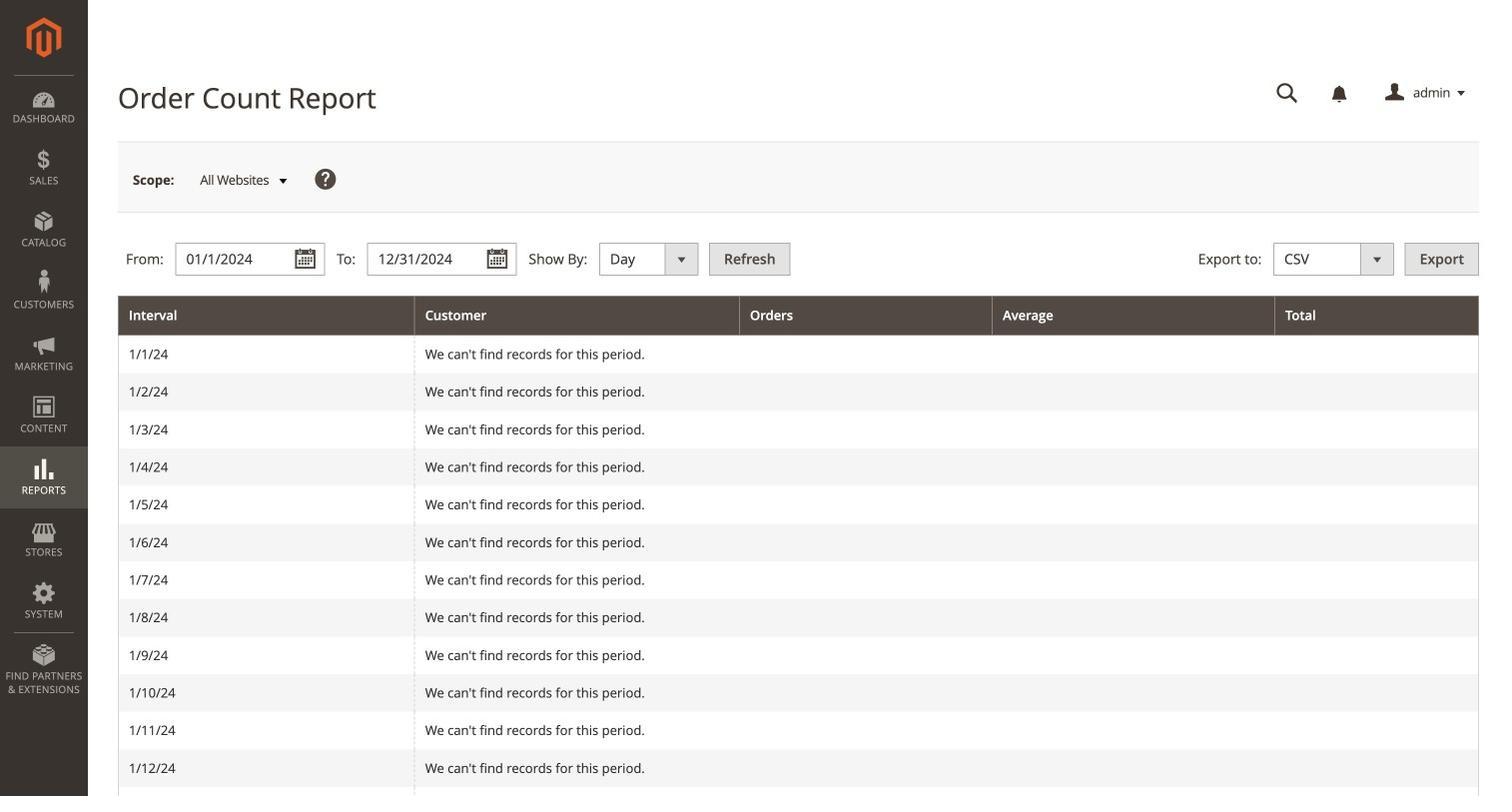 Task type: locate. For each thing, give the bounding box(es) containing it.
menu bar
[[0, 75, 88, 707]]

None text field
[[1263, 76, 1313, 111], [175, 243, 325, 276], [367, 243, 517, 276], [1263, 76, 1313, 111], [175, 243, 325, 276], [367, 243, 517, 276]]



Task type: describe. For each thing, give the bounding box(es) containing it.
magento admin panel image
[[26, 17, 61, 58]]



